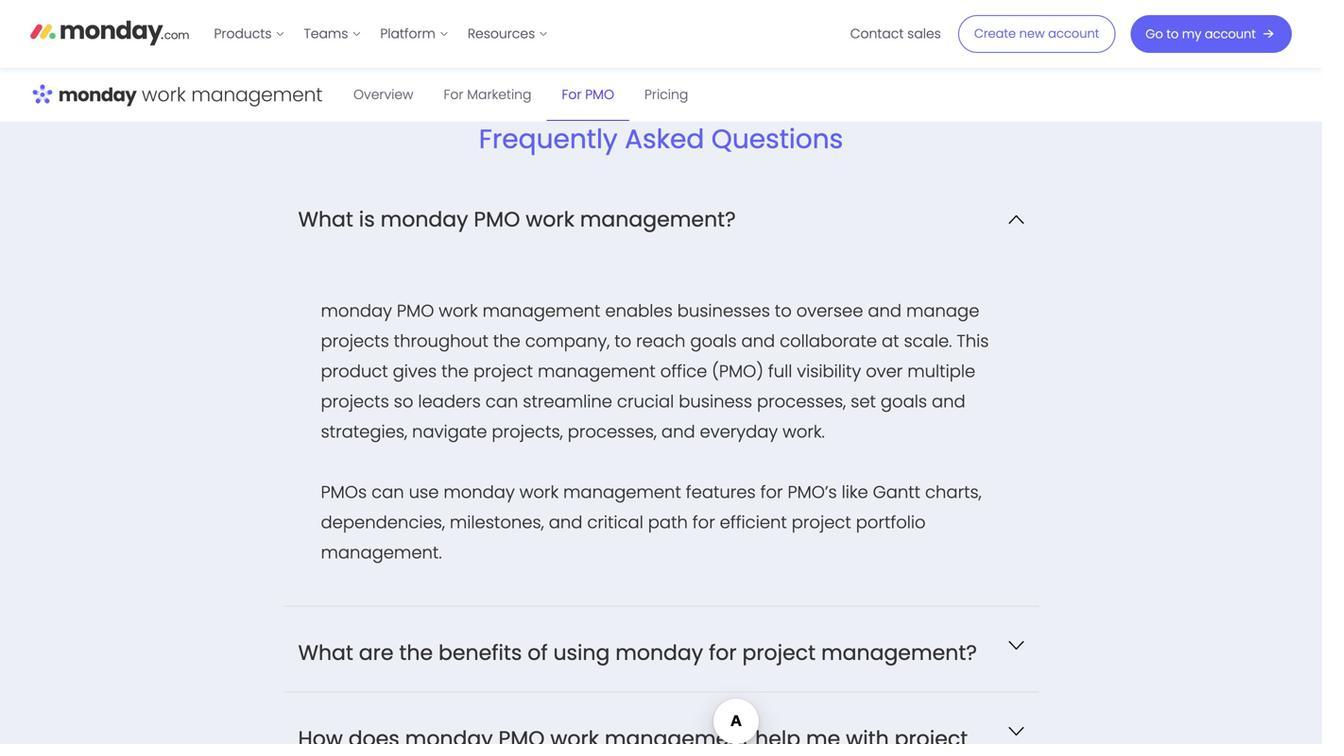 Task type: locate. For each thing, give the bounding box(es) containing it.
for
[[760, 480, 783, 505], [692, 511, 715, 535], [709, 639, 737, 668]]

businesses
[[677, 299, 770, 323]]

0 vertical spatial pmo
[[585, 86, 614, 104]]

to
[[1166, 26, 1179, 43], [775, 299, 792, 323], [614, 329, 631, 353]]

what inside dropdown button
[[298, 639, 353, 668]]

processes,
[[757, 390, 846, 414], [568, 420, 657, 444]]

2 vertical spatial pmo
[[397, 299, 434, 323]]

throughout
[[394, 329, 488, 353]]

monday right the using
[[615, 639, 703, 668]]

2 vertical spatial management
[[563, 480, 681, 505]]

1 what from the top
[[298, 205, 353, 234]]

account inside 'button'
[[1048, 25, 1099, 42]]

2 vertical spatial work
[[519, 480, 559, 505]]

0 horizontal spatial goals
[[690, 329, 737, 353]]

for marketing link
[[428, 69, 547, 121]]

2 horizontal spatial to
[[1166, 26, 1179, 43]]

0 vertical spatial project
[[473, 360, 533, 384]]

to right go at the top
[[1166, 26, 1179, 43]]

2 horizontal spatial pmo
[[585, 86, 614, 104]]

platform link
[[371, 19, 458, 49]]

for inside dropdown button
[[709, 639, 737, 668]]

can inside pmos can use monday work management features for pmo's like gantt charts, dependencies, milestones, and critical path for efficient project portfolio management.
[[371, 480, 404, 505]]

1 for from the left
[[444, 86, 463, 104]]

1 horizontal spatial account
[[1205, 26, 1256, 43]]

work down the 'frequently'
[[526, 205, 574, 234]]

2 vertical spatial for
[[709, 639, 737, 668]]

management up streamline
[[538, 360, 656, 384]]

2 projects from the top
[[321, 390, 389, 414]]

account
[[1048, 25, 1099, 42], [1205, 26, 1256, 43]]

portfolio
[[856, 511, 926, 535]]

management
[[483, 299, 600, 323], [538, 360, 656, 384], [563, 480, 681, 505]]

navigate
[[412, 420, 487, 444]]

what for what is monday pmo work management?
[[298, 205, 353, 234]]

using
[[553, 639, 610, 668]]

work for pmo
[[526, 205, 574, 234]]

create
[[974, 25, 1016, 42]]

goals down the over
[[881, 390, 927, 414]]

2 vertical spatial project
[[742, 639, 816, 668]]

for for monday
[[709, 639, 737, 668]]

products
[[214, 25, 272, 43]]

streamline
[[523, 390, 612, 414]]

account right new
[[1048, 25, 1099, 42]]

enables
[[605, 299, 673, 323]]

1 vertical spatial work
[[439, 299, 478, 323]]

the right are
[[399, 639, 433, 668]]

1 horizontal spatial pmo
[[474, 205, 520, 234]]

for for for marketing
[[444, 86, 463, 104]]

for
[[444, 86, 463, 104], [562, 86, 582, 104]]

can
[[486, 390, 518, 414], [371, 480, 404, 505]]

pmo inside dropdown button
[[474, 205, 520, 234]]

company,
[[525, 329, 610, 353]]

1 horizontal spatial to
[[775, 299, 792, 323]]

0 horizontal spatial for
[[444, 86, 463, 104]]

overview link
[[338, 69, 428, 121]]

contact sales
[[850, 25, 941, 43]]

0 vertical spatial to
[[1166, 26, 1179, 43]]

can inside the monday pmo work management enables businesses to oversee and manage projects throughout the company, to reach goals and collaborate at scale. this product gives the project management office (pmo) full visibility over multiple projects so leaders can streamline crucial business processes, set goals and strategies, navigate projects, processes, and everyday work.
[[486, 390, 518, 414]]

0 vertical spatial processes,
[[757, 390, 846, 414]]

for up the 'frequently'
[[562, 86, 582, 104]]

monday.com logo image
[[30, 12, 189, 52]]

main element
[[205, 0, 1292, 68]]

management?
[[580, 205, 736, 234], [821, 639, 977, 668]]

goals down "businesses"
[[690, 329, 737, 353]]

0 horizontal spatial account
[[1048, 25, 1099, 42]]

strategies,
[[321, 420, 407, 444]]

1 horizontal spatial management?
[[821, 639, 977, 668]]

what inside dropdown button
[[298, 205, 353, 234]]

everyday
[[700, 420, 778, 444]]

and
[[868, 299, 902, 323], [741, 329, 775, 353], [932, 390, 965, 414], [661, 420, 695, 444], [549, 511, 582, 535]]

sales
[[907, 25, 941, 43]]

project
[[473, 360, 533, 384], [792, 511, 851, 535], [742, 639, 816, 668]]

monday
[[380, 205, 468, 234], [321, 299, 392, 323], [443, 480, 515, 505], [615, 639, 703, 668]]

work.
[[783, 420, 825, 444]]

0 vertical spatial work
[[526, 205, 574, 234]]

monday up the product
[[321, 299, 392, 323]]

over
[[866, 360, 903, 384]]

1 vertical spatial processes,
[[568, 420, 657, 444]]

management up critical
[[563, 480, 681, 505]]

pmo
[[585, 86, 614, 104], [474, 205, 520, 234], [397, 299, 434, 323]]

path
[[648, 511, 688, 535]]

scale.
[[904, 329, 952, 353]]

processes, up work.
[[757, 390, 846, 414]]

account inside button
[[1205, 26, 1256, 43]]

1 horizontal spatial for
[[562, 86, 582, 104]]

for left marketing
[[444, 86, 463, 104]]

projects down the product
[[321, 390, 389, 414]]

milestones,
[[450, 511, 544, 535]]

goals
[[690, 329, 737, 353], [881, 390, 927, 414]]

management up "company,"
[[483, 299, 600, 323]]

region
[[321, 296, 1001, 568]]

1 vertical spatial to
[[775, 299, 792, 323]]

to down enables
[[614, 329, 631, 353]]

can up dependencies,
[[371, 480, 404, 505]]

2 for from the left
[[562, 86, 582, 104]]

0 horizontal spatial can
[[371, 480, 404, 505]]

1 vertical spatial projects
[[321, 390, 389, 414]]

processes, down crucial
[[568, 420, 657, 444]]

work for monday
[[519, 480, 559, 505]]

1 horizontal spatial the
[[441, 360, 469, 384]]

1 horizontal spatial processes,
[[757, 390, 846, 414]]

0 horizontal spatial to
[[614, 329, 631, 353]]

2 vertical spatial the
[[399, 639, 433, 668]]

1 horizontal spatial goals
[[881, 390, 927, 414]]

work inside dropdown button
[[526, 205, 574, 234]]

list
[[205, 0, 558, 68]]

1 horizontal spatial can
[[486, 390, 518, 414]]

the up leaders on the left bottom of the page
[[441, 360, 469, 384]]

1 vertical spatial can
[[371, 480, 404, 505]]

the
[[493, 329, 520, 353], [441, 360, 469, 384], [399, 639, 433, 668]]

work inside pmos can use monday work management features for pmo's like gantt charts, dependencies, milestones, and critical path for efficient project portfolio management.
[[519, 480, 559, 505]]

what is monday pmo work management? button
[[283, 173, 1039, 258]]

can up projects,
[[486, 390, 518, 414]]

what left is
[[298, 205, 353, 234]]

1 vertical spatial the
[[441, 360, 469, 384]]

0 vertical spatial goals
[[690, 329, 737, 353]]

to left oversee
[[775, 299, 792, 323]]

oversee
[[796, 299, 863, 323]]

full
[[768, 360, 792, 384]]

0 horizontal spatial pmo
[[397, 299, 434, 323]]

project inside pmos can use monday work management features for pmo's like gantt charts, dependencies, milestones, and critical path for efficient project portfolio management.
[[792, 511, 851, 535]]

0 vertical spatial management?
[[580, 205, 736, 234]]

what
[[298, 205, 353, 234], [298, 639, 353, 668]]

pricing link
[[629, 69, 703, 121]]

monday up milestones,
[[443, 480, 515, 505]]

0 vertical spatial what
[[298, 205, 353, 234]]

account right the my
[[1205, 26, 1256, 43]]

and left critical
[[549, 511, 582, 535]]

1 vertical spatial project
[[792, 511, 851, 535]]

1 vertical spatial what
[[298, 639, 353, 668]]

products link
[[205, 19, 294, 49]]

what left are
[[298, 639, 353, 668]]

0 horizontal spatial the
[[399, 639, 433, 668]]

work
[[526, 205, 574, 234], [439, 299, 478, 323], [519, 480, 559, 505]]

the left "company,"
[[493, 329, 520, 353]]

2 horizontal spatial the
[[493, 329, 520, 353]]

so
[[394, 390, 413, 414]]

1 vertical spatial pmo
[[474, 205, 520, 234]]

2 what from the top
[[298, 639, 353, 668]]

what for what are the benefits of using monday for project management?
[[298, 639, 353, 668]]

monday pmo work management enables businesses to oversee and manage projects throughout the company, to reach goals and collaborate at scale. this product gives the project management office (pmo) full visibility over multiple projects so leaders can streamline crucial business processes, set goals and strategies, navigate projects, processes, and everyday work.
[[321, 299, 989, 444]]

0 vertical spatial projects
[[321, 329, 389, 353]]

and down crucial
[[661, 420, 695, 444]]

projects up the product
[[321, 329, 389, 353]]

0 horizontal spatial management?
[[580, 205, 736, 234]]

work up throughout
[[439, 299, 478, 323]]

list containing products
[[205, 0, 558, 68]]

work up milestones,
[[519, 480, 559, 505]]

0 vertical spatial the
[[493, 329, 520, 353]]

pmo for for
[[585, 86, 614, 104]]

platform
[[380, 25, 435, 43]]

monday right is
[[380, 205, 468, 234]]

questions
[[711, 120, 843, 158]]

0 vertical spatial can
[[486, 390, 518, 414]]

pmo inside the monday pmo work management enables businesses to oversee and manage projects throughout the company, to reach goals and collaborate at scale. this product gives the project management office (pmo) full visibility over multiple projects so leaders can streamline crucial business processes, set goals and strategies, navigate projects, processes, and everyday work.
[[397, 299, 434, 323]]

teams link
[[294, 19, 371, 49]]

work inside the monday pmo work management enables businesses to oversee and manage projects throughout the company, to reach goals and collaborate at scale. this product gives the project management office (pmo) full visibility over multiple projects so leaders can streamline crucial business processes, set goals and strategies, navigate projects, processes, and everyday work.
[[439, 299, 478, 323]]

0 horizontal spatial processes,
[[568, 420, 657, 444]]

projects,
[[492, 420, 563, 444]]

1 vertical spatial management?
[[821, 639, 977, 668]]

0 vertical spatial for
[[760, 480, 783, 505]]

for for for pmo
[[562, 86, 582, 104]]

for pmo
[[562, 86, 614, 104]]



Task type: vqa. For each thing, say whether or not it's contained in the screenshot.
crm
no



Task type: describe. For each thing, give the bounding box(es) containing it.
product
[[321, 360, 388, 384]]

office
[[660, 360, 707, 384]]

charts,
[[925, 480, 982, 505]]

features
[[686, 480, 756, 505]]

asked
[[625, 120, 704, 158]]

0 vertical spatial management
[[483, 299, 600, 323]]

for for features
[[760, 480, 783, 505]]

management? inside dropdown button
[[580, 205, 736, 234]]

business
[[679, 390, 752, 414]]

frequently
[[479, 120, 618, 158]]

frequently asked questions
[[479, 120, 843, 158]]

management inside pmos can use monday work management features for pmo's like gantt charts, dependencies, milestones, and critical path for efficient project portfolio management.
[[563, 480, 681, 505]]

resources link
[[458, 19, 558, 49]]

monday inside dropdown button
[[380, 205, 468, 234]]

benefits
[[438, 639, 522, 668]]

gives
[[393, 360, 437, 384]]

create new account
[[974, 25, 1099, 42]]

and up the at
[[868, 299, 902, 323]]

crucial
[[617, 390, 674, 414]]

go to my account
[[1146, 26, 1256, 43]]

pmos
[[321, 480, 367, 505]]

contact
[[850, 25, 904, 43]]

management.
[[321, 541, 442, 565]]

for pmo link
[[547, 69, 629, 121]]

my
[[1182, 26, 1201, 43]]

critical
[[587, 511, 643, 535]]

go
[[1146, 26, 1163, 43]]

efficient
[[720, 511, 787, 535]]

1 vertical spatial goals
[[881, 390, 927, 414]]

region containing monday pmo work management enables businesses to oversee and manage projects throughout the company, to reach goals and collaborate at scale. this product gives the project management office (pmo) full visibility over multiple projects so leaders can streamline crucial business processes, set goals and strategies, navigate projects, processes, and everyday work.
[[321, 296, 1001, 568]]

pmo for monday
[[397, 299, 434, 323]]

management? inside dropdown button
[[821, 639, 977, 668]]

what are the benefits of using monday for project management?
[[298, 639, 977, 668]]

(pmo)
[[712, 360, 763, 384]]

reach
[[636, 329, 686, 353]]

is
[[359, 205, 375, 234]]

1 projects from the top
[[321, 329, 389, 353]]

1 vertical spatial management
[[538, 360, 656, 384]]

and down the multiple
[[932, 390, 965, 414]]

1 vertical spatial for
[[692, 511, 715, 535]]

marketing
[[467, 86, 532, 104]]

leaders
[[418, 390, 481, 414]]

gantt
[[873, 480, 920, 505]]

monday.com work management image
[[30, 69, 323, 122]]

and inside pmos can use monday work management features for pmo's like gantt charts, dependencies, milestones, and critical path for efficient project portfolio management.
[[549, 511, 582, 535]]

of
[[528, 639, 548, 668]]

this
[[957, 329, 989, 353]]

like
[[842, 480, 868, 505]]

at
[[882, 329, 899, 353]]

are
[[359, 639, 394, 668]]

what is monday pmo work management?
[[298, 205, 736, 234]]

manage
[[906, 299, 979, 323]]

collaborate
[[780, 329, 877, 353]]

what are the benefits of using monday for project management? button
[[283, 607, 1039, 692]]

to inside button
[[1166, 26, 1179, 43]]

resources
[[468, 25, 535, 43]]

set
[[851, 390, 876, 414]]

2 vertical spatial to
[[614, 329, 631, 353]]

pmos can use monday work management features for pmo's like gantt charts, dependencies, milestones, and critical path for efficient project portfolio management.
[[321, 480, 982, 565]]

new
[[1019, 25, 1045, 42]]

monday inside pmos can use monday work management features for pmo's like gantt charts, dependencies, milestones, and critical path for efficient project portfolio management.
[[443, 480, 515, 505]]

project inside the monday pmo work management enables businesses to oversee and manage projects throughout the company, to reach goals and collaborate at scale. this product gives the project management office (pmo) full visibility over multiple projects so leaders can streamline crucial business processes, set goals and strategies, navigate projects, processes, and everyday work.
[[473, 360, 533, 384]]

contact sales button
[[841, 19, 950, 49]]

dependencies,
[[321, 511, 445, 535]]

create new account button
[[958, 15, 1115, 53]]

go to my account button
[[1130, 15, 1292, 53]]

for marketing
[[444, 86, 532, 104]]

overview
[[353, 86, 413, 104]]

monday inside the monday pmo work management enables businesses to oversee and manage projects throughout the company, to reach goals and collaborate at scale. this product gives the project management office (pmo) full visibility over multiple projects so leaders can streamline crucial business processes, set goals and strategies, navigate projects, processes, and everyday work.
[[321, 299, 392, 323]]

visibility
[[797, 360, 861, 384]]

teams
[[304, 25, 348, 43]]

use
[[409, 480, 439, 505]]

project inside what are the benefits of using monday for project management? dropdown button
[[742, 639, 816, 668]]

pricing
[[644, 86, 688, 104]]

the inside dropdown button
[[399, 639, 433, 668]]

pmo's
[[788, 480, 837, 505]]

and up (pmo)
[[741, 329, 775, 353]]

multiple
[[907, 360, 975, 384]]

monday inside dropdown button
[[615, 639, 703, 668]]



